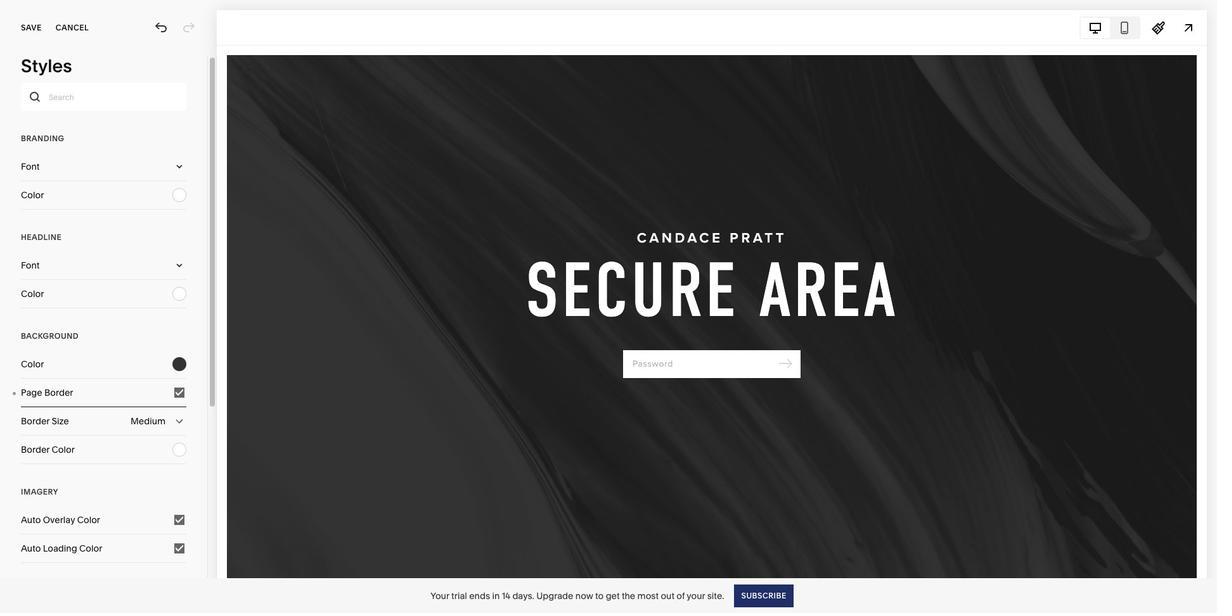 Task type: locate. For each thing, give the bounding box(es) containing it.
0 vertical spatial color button
[[21, 181, 186, 209]]

auto loading color
[[21, 543, 102, 555]]

color button
[[21, 181, 186, 209], [21, 280, 186, 308], [21, 351, 186, 379]]

font for headline
[[21, 260, 40, 271]]

1 font from the top
[[21, 161, 40, 172]]

border inside button
[[21, 444, 50, 456]]

color up headline
[[21, 190, 44, 201]]

color right loading
[[79, 543, 102, 555]]

of
[[677, 591, 685, 602]]

1 font button from the top
[[21, 153, 186, 181]]

color right overlay
[[77, 515, 100, 526]]

1 vertical spatial font button
[[21, 252, 186, 280]]

14
[[502, 591, 510, 602]]

1 vertical spatial border
[[21, 416, 50, 427]]

redo image
[[182, 21, 196, 35]]

1 vertical spatial color button
[[21, 280, 186, 308]]

1 color button from the top
[[21, 181, 186, 209]]

auto
[[21, 515, 41, 526], [21, 543, 41, 555]]

now
[[576, 591, 593, 602]]

font down headline
[[21, 260, 40, 271]]

border left size
[[21, 416, 50, 427]]

size
[[52, 416, 69, 427]]

overlay
[[43, 515, 75, 526]]

2 vertical spatial color button
[[21, 351, 186, 379]]

2 color button from the top
[[21, 280, 186, 308]]

to
[[595, 591, 604, 602]]

0 vertical spatial auto
[[21, 515, 41, 526]]

your trial ends in 14 days. upgrade now to get the most out of your site.
[[431, 591, 724, 602]]

border size
[[21, 416, 69, 427]]

color up page
[[21, 359, 44, 370]]

3 color button from the top
[[21, 351, 186, 379]]

border inside field
[[21, 416, 50, 427]]

1 vertical spatial font
[[21, 260, 40, 271]]

font button
[[21, 153, 186, 181], [21, 252, 186, 280]]

color button for branding
[[21, 181, 186, 209]]

font
[[21, 161, 40, 172], [21, 260, 40, 271]]

color up background
[[21, 288, 44, 300]]

page
[[21, 387, 42, 399]]

get
[[606, 591, 620, 602]]

2 vertical spatial border
[[21, 444, 50, 456]]

font down branding on the left
[[21, 161, 40, 172]]

color down size
[[52, 444, 75, 456]]

0 vertical spatial border
[[44, 387, 73, 399]]

auto left loading
[[21, 543, 41, 555]]

tab list
[[1081, 17, 1139, 38]]

2 auto from the top
[[21, 543, 41, 555]]

subscribe button
[[735, 585, 794, 608]]

1 auto from the top
[[21, 515, 41, 526]]

color button for headline
[[21, 280, 186, 308]]

border right page
[[44, 387, 73, 399]]

your
[[431, 591, 449, 602]]

days.
[[513, 591, 534, 602]]

save
[[21, 23, 42, 32]]

Border Size field
[[21, 408, 186, 436]]

1 vertical spatial auto
[[21, 543, 41, 555]]

2 font button from the top
[[21, 252, 186, 280]]

0 vertical spatial font
[[21, 161, 40, 172]]

border for border size
[[21, 416, 50, 427]]

ends
[[469, 591, 490, 602]]

border
[[44, 387, 73, 399], [21, 416, 50, 427], [21, 444, 50, 456]]

imagery
[[21, 488, 58, 497]]

2 font from the top
[[21, 260, 40, 271]]

trial
[[451, 591, 467, 602]]

border down border size
[[21, 444, 50, 456]]

0 vertical spatial font button
[[21, 153, 186, 181]]

auto left overlay
[[21, 515, 41, 526]]

color
[[21, 190, 44, 201], [21, 288, 44, 300], [21, 359, 44, 370], [52, 444, 75, 456], [77, 515, 100, 526], [79, 543, 102, 555]]

color inside button
[[52, 444, 75, 456]]

out
[[661, 591, 675, 602]]



Task type: vqa. For each thing, say whether or not it's contained in the screenshot.
Price
no



Task type: describe. For each thing, give the bounding box(es) containing it.
site.
[[707, 591, 724, 602]]

border color
[[21, 444, 75, 456]]

font for branding
[[21, 161, 40, 172]]

auto for auto loading color
[[21, 543, 41, 555]]

the
[[622, 591, 635, 602]]

border color button
[[21, 436, 186, 464]]

font button for headline
[[21, 252, 186, 280]]

subscribe
[[742, 591, 787, 601]]

Search text field
[[21, 83, 186, 111]]

cancel
[[56, 23, 89, 32]]

cancel button
[[56, 14, 89, 42]]

branding
[[21, 134, 64, 143]]

font button for branding
[[21, 153, 186, 181]]

most
[[638, 591, 659, 602]]

upgrade
[[537, 591, 573, 602]]

undo image
[[154, 21, 168, 35]]

background
[[21, 332, 79, 341]]

auto for auto overlay color
[[21, 515, 41, 526]]

loading
[[43, 543, 77, 555]]

border for border color
[[21, 444, 50, 456]]

page border
[[21, 387, 73, 399]]

save button
[[21, 14, 42, 42]]

auto overlay color
[[21, 515, 100, 526]]

headline
[[21, 233, 62, 242]]

in
[[492, 591, 500, 602]]

your
[[687, 591, 705, 602]]

medium
[[131, 416, 165, 427]]

styles
[[21, 55, 72, 77]]



